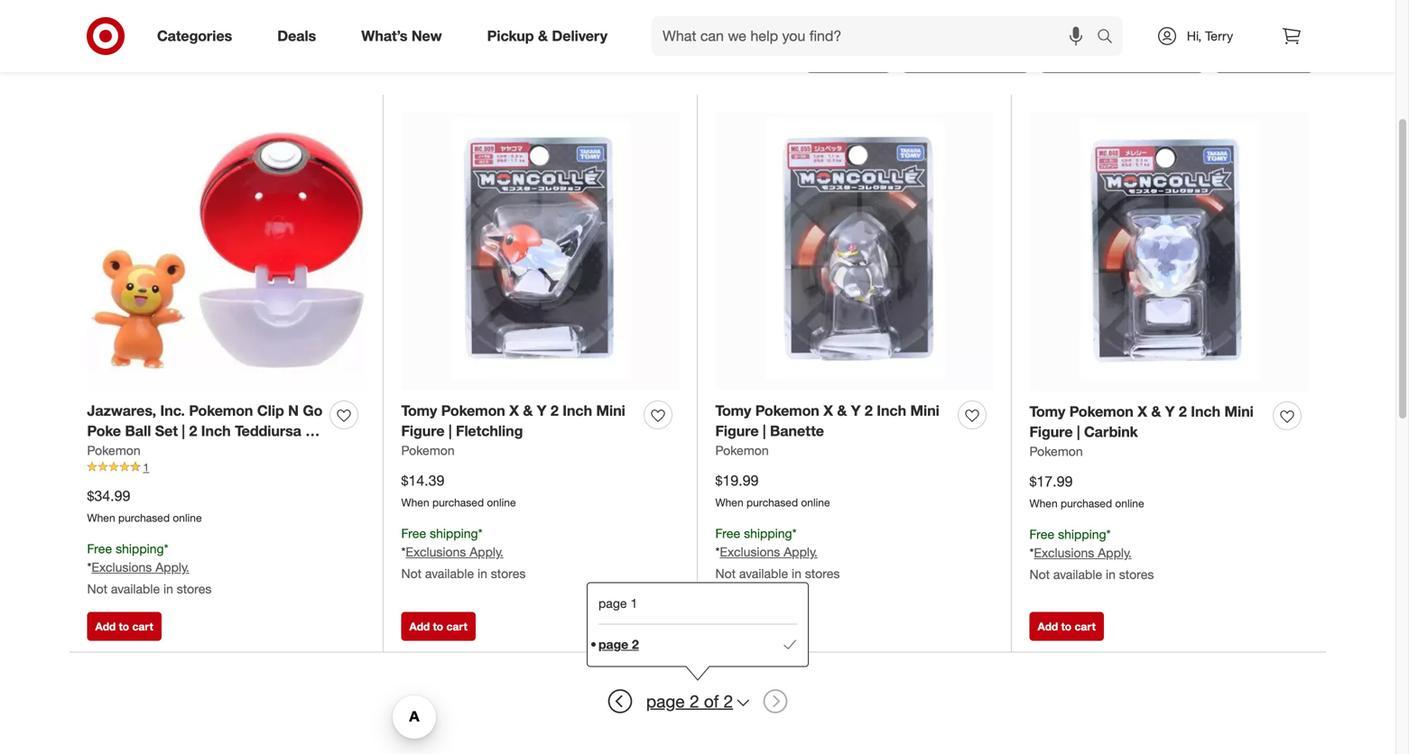 Task type: vqa. For each thing, say whether or not it's contained in the screenshot.
the rightmost the &
no



Task type: describe. For each thing, give the bounding box(es) containing it.
online for $14.39
[[487, 496, 516, 510]]

pokemon link for jazwares, inc. pokemon clip n go poke ball set | 2 inch teddiursa & poke ball
[[87, 442, 141, 460]]

not for $17.99
[[1030, 567, 1050, 583]]

shop
[[934, 44, 968, 62]]

purchased for $19.99
[[747, 496, 798, 510]]

pokemon link for tomy pokemon  x & y 2 inch mini figure | fletchling
[[401, 442, 455, 460]]

banette
[[770, 423, 824, 440]]

shipping for $14.39
[[430, 526, 478, 542]]

add to cart button for $17.99
[[1030, 613, 1104, 642]]

pickup for pickup & delivery
[[487, 27, 534, 45]]

online for $17.99
[[1116, 497, 1145, 511]]

free for $34.99
[[87, 541, 112, 557]]

available for $14.39
[[425, 566, 474, 582]]

n
[[288, 402, 299, 420]]

page for page 2 of 2
[[647, 692, 685, 713]]

available for $17.99
[[1054, 567, 1103, 583]]

1 ball from the top
[[125, 423, 151, 440]]

2 ball from the top
[[125, 443, 151, 461]]

tomy pokemon  x & y 2 inch mini figure | banette
[[716, 402, 940, 440]]

figure for tomy pokemon  x & y 2 inch mini figure | carbink
[[1030, 424, 1073, 441]]

* up page 1 link
[[716, 545, 720, 560]]

pokemon down 'jazwares,'
[[87, 443, 141, 459]]

mini for tomy pokemon  x & y 2 inch mini figure | fletchling
[[597, 402, 626, 420]]

in for tomy pokemon  x & y 2 inch mini figure | carbink
[[1106, 567, 1116, 583]]

| for 2
[[182, 423, 185, 440]]

cart for $34.99
[[132, 621, 153, 634]]

$14.39
[[401, 472, 445, 490]]

cart for $14.39
[[447, 621, 468, 634]]

free shipping * * exclusions apply. not available in stores for $19.99
[[716, 526, 840, 582]]

pokemon inside 'tomy pokemon  x & y 2 inch mini figure | fletchling'
[[441, 402, 506, 420]]

apply. for $17.99
[[1098, 546, 1132, 561]]

shipping for $17.99
[[1059, 527, 1107, 543]]

28 results
[[80, 38, 176, 64]]

in for tomy pokemon  x & y 2 inch mini figure | fletchling
[[478, 566, 488, 582]]

inch for tomy pokemon  x & y 2 inch mini figure | carbink
[[1191, 403, 1221, 421]]

$19.99
[[716, 472, 759, 490]]

pickup for pickup
[[837, 44, 881, 62]]

| for carbink
[[1077, 424, 1081, 441]]

clip
[[257, 402, 284, 420]]

* down $17.99
[[1030, 546, 1034, 561]]

exclusions apply. button for $14.39
[[406, 544, 504, 562]]

free for $17.99
[[1030, 527, 1055, 543]]

& for tomy pokemon  x & y 2 inch mini figure | carbink
[[1152, 403, 1162, 421]]

when for $14.39
[[401, 496, 430, 510]]

purchased for $17.99
[[1061, 497, 1113, 511]]

free for $19.99
[[716, 526, 741, 542]]

pokemon inside tomy pokemon  x & y 2 inch mini figure | banette
[[756, 402, 820, 420]]

page 2 link
[[599, 625, 797, 665]]

pickup & delivery
[[487, 27, 608, 45]]

page 1
[[599, 596, 638, 612]]

page 2 of 2
[[647, 692, 733, 713]]

set
[[155, 423, 178, 440]]

available for $34.99
[[111, 582, 160, 598]]

y for carbink
[[1166, 403, 1175, 421]]

same
[[1072, 44, 1109, 62]]

available for $19.99
[[740, 566, 789, 582]]

What can we help you find? suggestions appear below search field
[[652, 16, 1102, 56]]

x for banette
[[824, 402, 833, 420]]

tomy pokemon  x & y 2 inch mini figure | carbink link
[[1030, 402, 1267, 443]]

* down $14.39 when purchased online
[[478, 526, 483, 542]]

terry
[[1206, 28, 1234, 44]]

go
[[303, 402, 323, 420]]

* down $34.99
[[87, 560, 92, 576]]

jazwares, inc. pokemon clip n go poke ball set | 2 inch teddiursa & poke ball link
[[87, 401, 323, 461]]

add to cart for $17.99
[[1038, 621, 1096, 634]]

apply. for $34.99
[[156, 560, 189, 576]]

2 inside tomy pokemon  x & y 2 inch mini figure | carbink
[[1179, 403, 1187, 421]]

mini for tomy pokemon  x & y 2 inch mini figure | banette
[[911, 402, 940, 420]]

jazwares,
[[87, 402, 156, 420]]

same day delivery
[[1072, 44, 1194, 62]]

page for page 2
[[599, 637, 629, 653]]

2 inside 'tomy pokemon  x & y 2 inch mini figure | fletchling'
[[551, 402, 559, 420]]

hi, terry
[[1187, 28, 1234, 44]]

tomy for tomy pokemon  x & y 2 inch mini figure | banette
[[716, 402, 752, 420]]

in for jazwares, inc. pokemon clip n go poke ball set | 2 inch teddiursa & poke ball
[[163, 582, 173, 598]]

$19.99 when purchased online
[[716, 472, 830, 510]]

when for $17.99
[[1030, 497, 1058, 511]]

to for $14.39
[[433, 621, 444, 634]]

$34.99 when purchased online
[[87, 488, 202, 525]]

in inside button
[[972, 44, 983, 62]]

1 horizontal spatial 1
[[631, 596, 638, 612]]

pickup & delivery link
[[472, 16, 630, 56]]

* down $17.99 when purchased online
[[1107, 527, 1111, 543]]

when for $19.99
[[716, 496, 744, 510]]

y for banette
[[851, 402, 861, 420]]

2 inside tomy pokemon  x & y 2 inch mini figure | banette
[[865, 402, 873, 420]]

& inside jazwares, inc. pokemon clip n go poke ball set | 2 inch teddiursa & poke ball
[[306, 423, 315, 440]]

inc.
[[160, 402, 185, 420]]

shipping button
[[1213, 33, 1316, 73]]

purchased for $14.39
[[433, 496, 484, 510]]

pokemon up $19.99
[[716, 443, 769, 459]]

apply. for $14.39
[[470, 545, 504, 560]]

deals link
[[262, 16, 339, 56]]

inch for tomy pokemon  x & y 2 inch mini figure | fletchling
[[563, 402, 593, 420]]

shop in store
[[934, 44, 1020, 62]]



Task type: locate. For each thing, give the bounding box(es) containing it.
in down $34.99 when purchased online
[[163, 582, 173, 598]]

mini inside tomy pokemon  x & y 2 inch mini figure | banette
[[911, 402, 940, 420]]

of
[[704, 692, 719, 713]]

figure for tomy pokemon  x & y 2 inch mini figure | banette
[[716, 423, 759, 440]]

tomy up $17.99
[[1030, 403, 1066, 421]]

inch inside tomy pokemon  x & y 2 inch mini figure | carbink
[[1191, 403, 1221, 421]]

when down $14.39
[[401, 496, 430, 510]]

| left fletchling
[[449, 423, 452, 440]]

purchased down $34.99
[[118, 512, 170, 525]]

pokemon up the carbink at right
[[1070, 403, 1134, 421]]

purchased down $17.99
[[1061, 497, 1113, 511]]

3 add to cart button from the left
[[716, 613, 790, 642]]

1 horizontal spatial figure
[[716, 423, 759, 440]]

online down fletchling
[[487, 496, 516, 510]]

when inside $14.39 when purchased online
[[401, 496, 430, 510]]

tomy inside tomy pokemon  x & y 2 inch mini figure | banette
[[716, 402, 752, 420]]

0 horizontal spatial y
[[537, 402, 547, 420]]

x
[[510, 402, 519, 420], [824, 402, 833, 420], [1138, 403, 1148, 421]]

1 add from the left
[[95, 621, 116, 634]]

not for $14.39
[[401, 566, 422, 582]]

& inside tomy pokemon  x & y 2 inch mini figure | banette
[[837, 402, 847, 420]]

$17.99 when purchased online
[[1030, 473, 1145, 511]]

categories
[[157, 27, 232, 45]]

exclusions
[[406, 545, 466, 560], [720, 545, 781, 560], [1034, 546, 1095, 561], [92, 560, 152, 576]]

page 1 link
[[599, 584, 797, 625]]

0 horizontal spatial mini
[[597, 402, 626, 420]]

apply. for $19.99
[[784, 545, 818, 560]]

| right set
[[182, 423, 185, 440]]

page
[[599, 596, 627, 612], [599, 637, 629, 653], [647, 692, 685, 713]]

exclusions for $19.99
[[720, 545, 781, 560]]

pokemon up $17.99
[[1030, 444, 1083, 460]]

1 to from the left
[[119, 621, 129, 634]]

y for fletchling
[[537, 402, 547, 420]]

1 up page 2
[[631, 596, 638, 612]]

4 add from the left
[[1038, 621, 1059, 634]]

2 horizontal spatial tomy
[[1030, 403, 1066, 421]]

when down $34.99
[[87, 512, 115, 525]]

pokemon right inc.
[[189, 402, 253, 420]]

pokemon link down 'jazwares,'
[[87, 442, 141, 460]]

search button
[[1089, 16, 1133, 60]]

page left of
[[647, 692, 685, 713]]

when for $34.99
[[87, 512, 115, 525]]

purchased inside $19.99 when purchased online
[[747, 496, 798, 510]]

mini
[[597, 402, 626, 420], [911, 402, 940, 420], [1225, 403, 1254, 421]]

in down $17.99 when purchased online
[[1106, 567, 1116, 583]]

what's new
[[361, 27, 442, 45]]

pokemon link for tomy pokemon  x & y 2 inch mini figure | carbink
[[1030, 443, 1083, 461]]

page inside dropdown button
[[647, 692, 685, 713]]

exclusions apply. button down $17.99 when purchased online
[[1034, 545, 1132, 563]]

when
[[401, 496, 430, 510], [716, 496, 744, 510], [1030, 497, 1058, 511], [87, 512, 115, 525]]

shipping for $19.99
[[744, 526, 793, 542]]

1 vertical spatial ball
[[125, 443, 151, 461]]

new
[[412, 27, 442, 45]]

tomy inside 'tomy pokemon  x & y 2 inch mini figure | fletchling'
[[401, 402, 437, 420]]

when down $17.99
[[1030, 497, 1058, 511]]

ball
[[125, 423, 151, 440], [125, 443, 151, 461]]

stores for $34.99
[[177, 582, 212, 598]]

to
[[119, 621, 129, 634], [433, 621, 444, 634], [747, 621, 758, 634], [1062, 621, 1072, 634]]

free shipping * * exclusions apply. not available in stores down $14.39 when purchased online
[[401, 526, 526, 582]]

y inside tomy pokemon  x & y 2 inch mini figure | carbink
[[1166, 403, 1175, 421]]

2 vertical spatial page
[[647, 692, 685, 713]]

28
[[80, 38, 103, 64]]

free shipping * * exclusions apply. not available in stores down $19.99 when purchased online
[[716, 526, 840, 582]]

y
[[537, 402, 547, 420], [851, 402, 861, 420], [1166, 403, 1175, 421]]

2 inside jazwares, inc. pokemon clip n go poke ball set | 2 inch teddiursa & poke ball
[[189, 423, 197, 440]]

stores
[[491, 566, 526, 582], [805, 566, 840, 582], [1120, 567, 1155, 583], [177, 582, 212, 598]]

online inside $17.99 when purchased online
[[1116, 497, 1145, 511]]

* down $14.39
[[401, 545, 406, 560]]

purchased inside $17.99 when purchased online
[[1061, 497, 1113, 511]]

purchased inside $34.99 when purchased online
[[118, 512, 170, 525]]

exclusions apply. button for $17.99
[[1034, 545, 1132, 563]]

inch inside 'tomy pokemon  x & y 2 inch mini figure | fletchling'
[[563, 402, 593, 420]]

cart for $17.99
[[1075, 621, 1096, 634]]

online for $34.99
[[173, 512, 202, 525]]

poke up $34.99
[[87, 443, 121, 461]]

shipping for $34.99
[[116, 541, 164, 557]]

shipping
[[1247, 44, 1304, 62]]

2 add from the left
[[410, 621, 430, 634]]

2 horizontal spatial mini
[[1225, 403, 1254, 421]]

online for $19.99
[[801, 496, 830, 510]]

3 to from the left
[[747, 621, 758, 634]]

exclusions apply. button down $19.99 when purchased online
[[720, 544, 818, 562]]

0 horizontal spatial 1
[[143, 461, 149, 475]]

in down $19.99 when purchased online
[[792, 566, 802, 582]]

stores for $17.99
[[1120, 567, 1155, 583]]

tomy pokemon  x & y 2 inch mini figure | carbink
[[1030, 403, 1254, 441]]

purchased down $14.39
[[433, 496, 484, 510]]

figure for tomy pokemon  x & y 2 inch mini figure | fletchling
[[401, 423, 445, 440]]

| left 'banette'
[[763, 423, 766, 440]]

1 vertical spatial page
[[599, 637, 629, 653]]

4 add to cart from the left
[[1038, 621, 1096, 634]]

tomy for tomy pokemon  x & y 2 inch mini figure | fletchling
[[401, 402, 437, 420]]

& inside tomy pokemon  x & y 2 inch mini figure | carbink
[[1152, 403, 1162, 421]]

not for $19.99
[[716, 566, 736, 582]]

| inside jazwares, inc. pokemon clip n go poke ball set | 2 inch teddiursa & poke ball
[[182, 423, 185, 440]]

available down $17.99 when purchased online
[[1054, 567, 1103, 583]]

free shipping * * exclusions apply. not available in stores down $17.99 when purchased online
[[1030, 527, 1155, 583]]

2 poke from the top
[[87, 443, 121, 461]]

& for tomy pokemon  x & y 2 inch mini figure | banette
[[837, 402, 847, 420]]

x inside 'tomy pokemon  x & y 2 inch mini figure | fletchling'
[[510, 402, 519, 420]]

0 vertical spatial 1
[[143, 461, 149, 475]]

hi,
[[1187, 28, 1202, 44]]

2 horizontal spatial figure
[[1030, 424, 1073, 441]]

add to cart button for $19.99
[[716, 613, 790, 642]]

when inside $17.99 when purchased online
[[1030, 497, 1058, 511]]

online
[[487, 496, 516, 510], [801, 496, 830, 510], [1116, 497, 1145, 511], [173, 512, 202, 525]]

cart for $19.99
[[761, 621, 782, 634]]

free shipping * * exclusions apply. not available in stores
[[401, 526, 526, 582], [716, 526, 840, 582], [1030, 527, 1155, 583], [87, 541, 212, 598]]

add
[[95, 621, 116, 634], [410, 621, 430, 634], [724, 621, 744, 634], [1038, 621, 1059, 634]]

add to cart
[[95, 621, 153, 634], [410, 621, 468, 634], [724, 621, 782, 634], [1038, 621, 1096, 634]]

mini inside tomy pokemon  x & y 2 inch mini figure | carbink
[[1225, 403, 1254, 421]]

pokemon up $14.39
[[401, 443, 455, 459]]

purchased down $19.99
[[747, 496, 798, 510]]

1 horizontal spatial x
[[824, 402, 833, 420]]

exclusions apply. button
[[406, 544, 504, 562], [720, 544, 818, 562], [1034, 545, 1132, 563], [92, 559, 189, 577]]

delivery for pickup & delivery
[[552, 27, 608, 45]]

when inside $19.99 when purchased online
[[716, 496, 744, 510]]

x up fletchling
[[510, 402, 519, 420]]

free for $14.39
[[401, 526, 426, 542]]

figure up $17.99
[[1030, 424, 1073, 441]]

tomy pokemon  x & y 2 inch mini figure | fletchling
[[401, 402, 626, 440]]

tomy inside tomy pokemon  x & y 2 inch mini figure | carbink
[[1030, 403, 1066, 421]]

when inside $34.99 when purchased online
[[87, 512, 115, 525]]

x for carbink
[[1138, 403, 1148, 421]]

| inside 'tomy pokemon  x & y 2 inch mini figure | fletchling'
[[449, 423, 452, 440]]

exclusions down $14.39 when purchased online
[[406, 545, 466, 560]]

page up page 2
[[599, 596, 627, 612]]

page for page 1
[[599, 596, 627, 612]]

tomy pokemon  x & y 2 inch mini figure | banette image
[[716, 112, 994, 390], [716, 112, 994, 390]]

search
[[1089, 29, 1133, 47]]

& for tomy pokemon  x & y 2 inch mini figure | fletchling
[[523, 402, 533, 420]]

free down $19.99
[[716, 526, 741, 542]]

2 cart from the left
[[447, 621, 468, 634]]

pokemon
[[189, 402, 253, 420], [441, 402, 506, 420], [756, 402, 820, 420], [1070, 403, 1134, 421], [87, 443, 141, 459], [401, 443, 455, 459], [716, 443, 769, 459], [1030, 444, 1083, 460]]

when down $19.99
[[716, 496, 744, 510]]

0 horizontal spatial x
[[510, 402, 519, 420]]

1 horizontal spatial tomy
[[716, 402, 752, 420]]

to for $34.99
[[119, 621, 129, 634]]

purchased
[[433, 496, 484, 510], [747, 496, 798, 510], [1061, 497, 1113, 511], [118, 512, 170, 525]]

x inside tomy pokemon  x & y 2 inch mini figure | carbink
[[1138, 403, 1148, 421]]

purchased for $34.99
[[118, 512, 170, 525]]

shop in store button
[[900, 33, 1031, 73]]

add for $19.99
[[724, 621, 744, 634]]

4 cart from the left
[[1075, 621, 1096, 634]]

tomy up $19.99
[[716, 402, 752, 420]]

add to cart button
[[87, 613, 162, 642], [401, 613, 476, 642], [716, 613, 790, 642], [1030, 613, 1104, 642]]

apply. down $34.99 when purchased online
[[156, 560, 189, 576]]

0 vertical spatial page
[[599, 596, 627, 612]]

online down 'banette'
[[801, 496, 830, 510]]

free
[[401, 526, 426, 542], [716, 526, 741, 542], [1030, 527, 1055, 543], [87, 541, 112, 557]]

add to cart button for $34.99
[[87, 613, 162, 642]]

apply. down $17.99 when purchased online
[[1098, 546, 1132, 561]]

to for $17.99
[[1062, 621, 1072, 634]]

1 vertical spatial 1
[[631, 596, 638, 612]]

$14.39 when purchased online
[[401, 472, 516, 510]]

1 up $34.99 when purchased online
[[143, 461, 149, 475]]

$17.99
[[1030, 473, 1073, 491]]

online inside $14.39 when purchased online
[[487, 496, 516, 510]]

y inside 'tomy pokemon  x & y 2 inch mini figure | fletchling'
[[537, 402, 547, 420]]

add to cart for $34.99
[[95, 621, 153, 634]]

what's new link
[[346, 16, 465, 56]]

pokemon up 'banette'
[[756, 402, 820, 420]]

1 horizontal spatial mini
[[911, 402, 940, 420]]

exclusions down $19.99 when purchased online
[[720, 545, 781, 560]]

4 to from the left
[[1062, 621, 1072, 634]]

poke down 'jazwares,'
[[87, 423, 121, 440]]

figure
[[401, 423, 445, 440], [716, 423, 759, 440], [1030, 424, 1073, 441]]

exclusions apply. button down $14.39 when purchased online
[[406, 544, 504, 562]]

1 vertical spatial poke
[[87, 443, 121, 461]]

tomy for tomy pokemon  x & y 2 inch mini figure | carbink
[[1030, 403, 1066, 421]]

0 horizontal spatial figure
[[401, 423, 445, 440]]

mini for tomy pokemon  x & y 2 inch mini figure | carbink
[[1225, 403, 1254, 421]]

0 horizontal spatial delivery
[[552, 27, 608, 45]]

pokemon inside jazwares, inc. pokemon clip n go poke ball set | 2 inch teddiursa & poke ball
[[189, 402, 253, 420]]

figure up $19.99
[[716, 423, 759, 440]]

categories link
[[142, 16, 255, 56]]

x up the carbink at right
[[1138, 403, 1148, 421]]

available up page 1 link
[[740, 566, 789, 582]]

poke
[[87, 423, 121, 440], [87, 443, 121, 461]]

available
[[425, 566, 474, 582], [740, 566, 789, 582], [1054, 567, 1103, 583], [111, 582, 160, 598]]

figure up $14.39
[[401, 423, 445, 440]]

carbink
[[1085, 424, 1139, 441]]

free shipping * * exclusions apply. not available in stores down $34.99 when purchased online
[[87, 541, 212, 598]]

pokemon link
[[87, 442, 141, 460], [401, 442, 455, 460], [716, 442, 769, 460], [1030, 443, 1083, 461]]

available down $34.99 when purchased online
[[111, 582, 160, 598]]

tomy pokemon  x & y 2 inch mini figure | carbink image
[[1030, 112, 1309, 391], [1030, 112, 1309, 391]]

in for tomy pokemon  x & y 2 inch mini figure | banette
[[792, 566, 802, 582]]

| for banette
[[763, 423, 766, 440]]

4 add to cart button from the left
[[1030, 613, 1104, 642]]

x for fletchling
[[510, 402, 519, 420]]

tomy pokemon  x & y 2 inch mini figure | fletchling link
[[401, 401, 637, 442]]

delivery inside button
[[1142, 44, 1194, 62]]

cart
[[132, 621, 153, 634], [447, 621, 468, 634], [761, 621, 782, 634], [1075, 621, 1096, 634]]

available down $14.39 when purchased online
[[425, 566, 474, 582]]

* down $19.99 when purchased online
[[793, 526, 797, 542]]

figure inside tomy pokemon  x & y 2 inch mini figure | banette
[[716, 423, 759, 440]]

not
[[401, 566, 422, 582], [716, 566, 736, 582], [1030, 567, 1050, 583], [87, 582, 107, 598]]

teddiursa
[[235, 423, 301, 440]]

pokemon link up $14.39
[[401, 442, 455, 460]]

tomy pokemon  x & y 2 inch mini figure | fletchling image
[[401, 112, 680, 390], [401, 112, 680, 390]]

page down page 1
[[599, 637, 629, 653]]

add for $17.99
[[1038, 621, 1059, 634]]

delivery
[[552, 27, 608, 45], [1142, 44, 1194, 62]]

pickup button
[[804, 33, 893, 73]]

online down the carbink at right
[[1116, 497, 1145, 511]]

add to cart for $14.39
[[410, 621, 468, 634]]

shipping down $17.99 when purchased online
[[1059, 527, 1107, 543]]

figure inside 'tomy pokemon  x & y 2 inch mini figure | fletchling'
[[401, 423, 445, 440]]

3 add to cart from the left
[[724, 621, 782, 634]]

2
[[551, 402, 559, 420], [865, 402, 873, 420], [1179, 403, 1187, 421], [189, 423, 197, 440], [632, 637, 639, 653], [690, 692, 699, 713], [724, 692, 733, 713]]

add for $34.99
[[95, 621, 116, 634]]

1 horizontal spatial y
[[851, 402, 861, 420]]

free down $34.99
[[87, 541, 112, 557]]

1 cart from the left
[[132, 621, 153, 634]]

deals
[[277, 27, 316, 45]]

| left the carbink at right
[[1077, 424, 1081, 441]]

pokemon link up $17.99
[[1030, 443, 1083, 461]]

add to cart for $19.99
[[724, 621, 782, 634]]

3 add from the left
[[724, 621, 744, 634]]

pokemon up fletchling
[[441, 402, 506, 420]]

results
[[109, 38, 176, 64]]

purchased inside $14.39 when purchased online
[[433, 496, 484, 510]]

exclusions apply. button down $34.99 when purchased online
[[92, 559, 189, 577]]

2 add to cart button from the left
[[401, 613, 476, 642]]

shipping down $14.39 when purchased online
[[430, 526, 478, 542]]

* down $34.99 when purchased online
[[164, 541, 168, 557]]

1 horizontal spatial pickup
[[837, 44, 881, 62]]

exclusions for $14.39
[[406, 545, 466, 560]]

| for fletchling
[[449, 423, 452, 440]]

pokemon link for tomy pokemon  x & y 2 inch mini figure | banette
[[716, 442, 769, 460]]

tomy up $14.39
[[401, 402, 437, 420]]

free shipping * * exclusions apply. not available in stores for $34.99
[[87, 541, 212, 598]]

x up 'banette'
[[824, 402, 833, 420]]

in down $14.39 when purchased online
[[478, 566, 488, 582]]

tomy pokemon  x & y 2 inch mini figure | banette link
[[716, 401, 951, 442]]

add for $14.39
[[410, 621, 430, 634]]

1
[[143, 461, 149, 475], [631, 596, 638, 612]]

2 horizontal spatial x
[[1138, 403, 1148, 421]]

|
[[182, 423, 185, 440], [449, 423, 452, 440], [763, 423, 766, 440], [1077, 424, 1081, 441]]

jazwares, inc. pokemon clip n go poke ball set | 2 inch teddiursa & poke ball image
[[87, 112, 365, 390], [87, 112, 365, 390]]

in left the "store"
[[972, 44, 983, 62]]

& inside 'tomy pokemon  x & y 2 inch mini figure | fletchling'
[[523, 402, 533, 420]]

fletchling
[[456, 423, 523, 440]]

exclusions down $17.99 when purchased online
[[1034, 546, 1095, 561]]

page 2 of 2 button
[[638, 682, 758, 722]]

0 vertical spatial poke
[[87, 423, 121, 440]]

delivery for same day delivery
[[1142, 44, 1194, 62]]

2 to from the left
[[433, 621, 444, 634]]

2 horizontal spatial y
[[1166, 403, 1175, 421]]

&
[[538, 27, 548, 45], [523, 402, 533, 420], [837, 402, 847, 420], [1152, 403, 1162, 421], [306, 423, 315, 440]]

add to cart button for $14.39
[[401, 613, 476, 642]]

stores for $14.39
[[491, 566, 526, 582]]

pokemon link up $19.99
[[716, 442, 769, 460]]

*
[[478, 526, 483, 542], [793, 526, 797, 542], [1107, 527, 1111, 543], [164, 541, 168, 557], [401, 545, 406, 560], [716, 545, 720, 560], [1030, 546, 1034, 561], [87, 560, 92, 576]]

tomy
[[401, 402, 437, 420], [716, 402, 752, 420], [1030, 403, 1066, 421]]

shipping
[[430, 526, 478, 542], [744, 526, 793, 542], [1059, 527, 1107, 543], [116, 541, 164, 557]]

exclusions apply. button for $19.99
[[720, 544, 818, 562]]

mini inside 'tomy pokemon  x & y 2 inch mini figure | fletchling'
[[597, 402, 626, 420]]

1 poke from the top
[[87, 423, 121, 440]]

shipping down $19.99 when purchased online
[[744, 526, 793, 542]]

pokemon inside tomy pokemon  x & y 2 inch mini figure | carbink
[[1070, 403, 1134, 421]]

inch inside tomy pokemon  x & y 2 inch mini figure | banette
[[877, 402, 907, 420]]

what's
[[361, 27, 408, 45]]

free down $17.99
[[1030, 527, 1055, 543]]

0 horizontal spatial tomy
[[401, 402, 437, 420]]

0 horizontal spatial pickup
[[487, 27, 534, 45]]

apply.
[[470, 545, 504, 560], [784, 545, 818, 560], [1098, 546, 1132, 561], [156, 560, 189, 576]]

| inside tomy pokemon  x & y 2 inch mini figure | carbink
[[1077, 424, 1081, 441]]

exclusions down $34.99 when purchased online
[[92, 560, 152, 576]]

pickup inside button
[[837, 44, 881, 62]]

in
[[972, 44, 983, 62], [478, 566, 488, 582], [792, 566, 802, 582], [1106, 567, 1116, 583], [163, 582, 173, 598]]

1 horizontal spatial delivery
[[1142, 44, 1194, 62]]

3 cart from the left
[[761, 621, 782, 634]]

exclusions apply. button for $34.99
[[92, 559, 189, 577]]

online inside $19.99 when purchased online
[[801, 496, 830, 510]]

| inside tomy pokemon  x & y 2 inch mini figure | banette
[[763, 423, 766, 440]]

exclusions for $34.99
[[92, 560, 152, 576]]

day
[[1114, 44, 1138, 62]]

same day delivery button
[[1039, 33, 1206, 73]]

inch inside jazwares, inc. pokemon clip n go poke ball set | 2 inch teddiursa & poke ball
[[201, 423, 231, 440]]

store
[[987, 44, 1020, 62]]

free shipping * * exclusions apply. not available in stores for $17.99
[[1030, 527, 1155, 583]]

page 2
[[599, 637, 639, 653]]

y inside tomy pokemon  x & y 2 inch mini figure | banette
[[851, 402, 861, 420]]

not for $34.99
[[87, 582, 107, 598]]

apply. down $19.99 when purchased online
[[784, 545, 818, 560]]

0 vertical spatial ball
[[125, 423, 151, 440]]

apply. down $14.39 when purchased online
[[470, 545, 504, 560]]

1 add to cart from the left
[[95, 621, 153, 634]]

1 add to cart button from the left
[[87, 613, 162, 642]]

online down 1 link
[[173, 512, 202, 525]]

jazwares, inc. pokemon clip n go poke ball set | 2 inch teddiursa & poke ball
[[87, 402, 323, 461]]

online inside $34.99 when purchased online
[[173, 512, 202, 525]]

& inside pickup & delivery link
[[538, 27, 548, 45]]

inch for tomy pokemon  x & y 2 inch mini figure | banette
[[877, 402, 907, 420]]

pickup
[[487, 27, 534, 45], [837, 44, 881, 62]]

to for $19.99
[[747, 621, 758, 634]]

1 link
[[87, 460, 365, 476]]

shipping down $34.99 when purchased online
[[116, 541, 164, 557]]

stores for $19.99
[[805, 566, 840, 582]]

$34.99
[[87, 488, 130, 505]]

free down $14.39
[[401, 526, 426, 542]]

figure inside tomy pokemon  x & y 2 inch mini figure | carbink
[[1030, 424, 1073, 441]]

inch
[[563, 402, 593, 420], [877, 402, 907, 420], [1191, 403, 1221, 421], [201, 423, 231, 440]]

2 add to cart from the left
[[410, 621, 468, 634]]

x inside tomy pokemon  x & y 2 inch mini figure | banette
[[824, 402, 833, 420]]

free shipping * * exclusions apply. not available in stores for $14.39
[[401, 526, 526, 582]]



